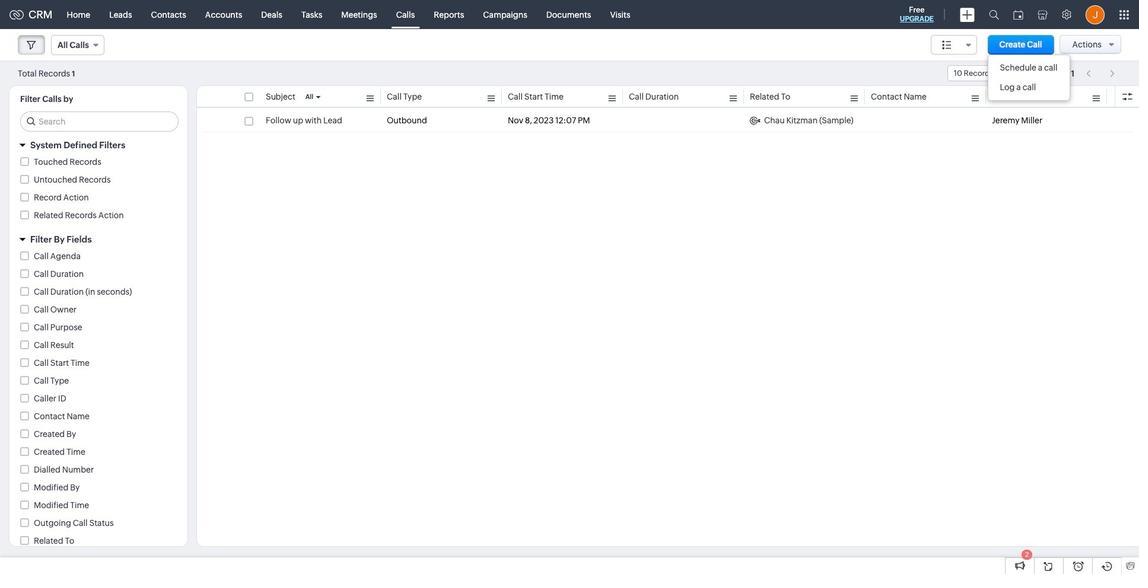 Task type: vqa. For each thing, say whether or not it's contained in the screenshot.
PM
no



Task type: describe. For each thing, give the bounding box(es) containing it.
create menu element
[[953, 0, 982, 29]]

Search text field
[[21, 112, 178, 131]]

logo image
[[9, 10, 24, 19]]

size image
[[942, 40, 952, 50]]

none field size
[[931, 35, 977, 55]]

search image
[[989, 9, 999, 20]]

profile element
[[1079, 0, 1112, 29]]

profile image
[[1086, 5, 1105, 24]]



Task type: locate. For each thing, give the bounding box(es) containing it.
search element
[[982, 0, 1006, 29]]

navigation
[[1081, 65, 1121, 82]]

create menu image
[[960, 7, 975, 22]]

calendar image
[[1013, 10, 1023, 19]]

None field
[[51, 35, 104, 55], [931, 35, 977, 55], [947, 65, 1042, 81], [51, 35, 104, 55], [947, 65, 1042, 81]]



